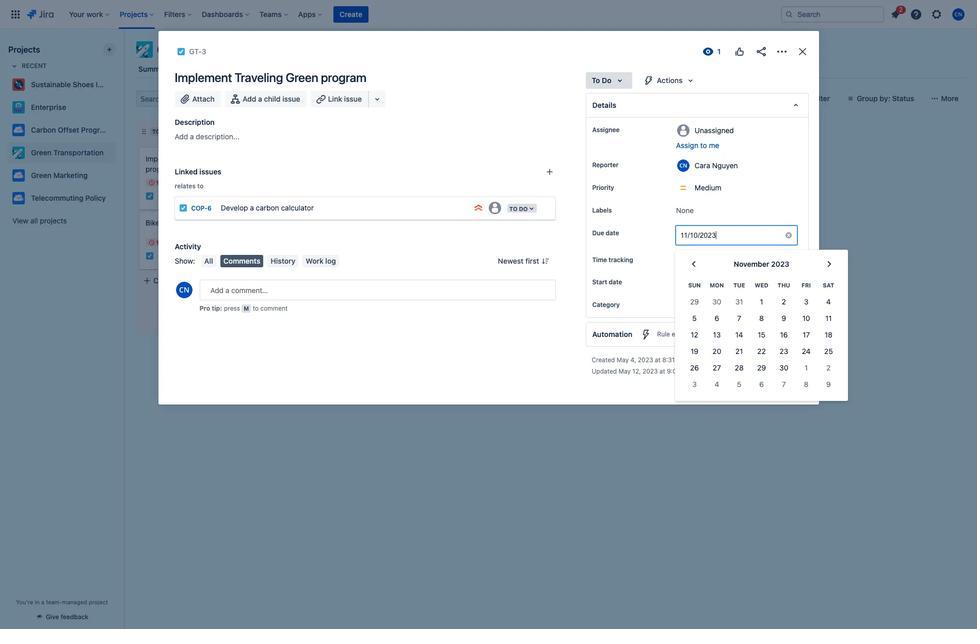 Task type: locate. For each thing, give the bounding box(es) containing it.
6 down configure link on the bottom right of the page
[[760, 380, 764, 389]]

0 horizontal spatial 29
[[691, 298, 700, 306]]

7 button
[[729, 311, 751, 327], [773, 377, 796, 393]]

jul down work at the left top of the page
[[310, 277, 321, 284]]

all
[[30, 216, 38, 225]]

1 vertical spatial 8
[[805, 380, 809, 389]]

5 row from the top
[[684, 344, 840, 360]]

to inside dropdown button
[[592, 76, 601, 85]]

0 horizontal spatial traveling
[[183, 154, 213, 163]]

1 vertical spatial 5
[[738, 380, 742, 389]]

green up add people "icon"
[[286, 70, 319, 85]]

automation element
[[586, 323, 809, 347]]

1 button down the 24
[[796, 360, 818, 377]]

1 horizontal spatial gt-3
[[189, 47, 206, 56]]

9 button
[[773, 311, 796, 327], [818, 377, 840, 393]]

14 july 2023 image
[[293, 276, 302, 285], [293, 276, 302, 285]]

jira image
[[27, 8, 54, 20], [27, 8, 54, 20]]

gt-3 inside implement traveling green program dialog
[[189, 47, 206, 56]]

newest first button
[[492, 255, 556, 268]]

2023 up thu
[[772, 260, 790, 269]]

1 vertical spatial tariq douglas image
[[400, 207, 412, 219]]

tab list
[[130, 60, 972, 79]]

1 vertical spatial 1
[[761, 298, 764, 306]]

2 horizontal spatial 4
[[827, 298, 832, 306]]

row group containing 29
[[684, 294, 840, 393]]

gt-1 link
[[304, 208, 318, 217]]

assign
[[677, 141, 699, 150]]

0 horizontal spatial 6
[[208, 205, 212, 212]]

1 vertical spatial at
[[660, 368, 666, 376]]

sustainable shoes initiative link
[[8, 74, 125, 95]]

0 horizontal spatial 10
[[156, 179, 163, 186]]

Add a comment… field
[[200, 280, 556, 301]]

11 for 11
[[826, 314, 833, 323]]

create
[[340, 10, 363, 18], [153, 276, 176, 285]]

1 horizontal spatial program
[[321, 70, 367, 85]]

due date
[[593, 229, 620, 237]]

0 horizontal spatial 26
[[302, 194, 309, 200]]

gt-3 link up board
[[189, 45, 206, 58]]

work log button
[[303, 255, 339, 268]]

details element
[[586, 93, 809, 118]]

add left child
[[243, 95, 256, 103]]

30
[[713, 298, 722, 306], [780, 364, 789, 373]]

pro tip: press m to comment
[[200, 305, 288, 313]]

1 vertical spatial 9
[[827, 380, 832, 389]]

30 button down mon
[[706, 294, 729, 311]]

history
[[271, 257, 296, 266]]

10 button
[[796, 311, 818, 327]]

marketing
[[53, 171, 88, 180]]

green transportation down offset
[[31, 148, 104, 157]]

1 vertical spatial 14
[[736, 331, 744, 340]]

7 row from the top
[[684, 377, 840, 393]]

0 horizontal spatial transportation
[[53, 148, 104, 157]]

0 vertical spatial program
[[321, 70, 367, 85]]

0 horizontal spatial 2 button
[[773, 294, 796, 311]]

3 down fri
[[805, 298, 809, 306]]

0 vertical spatial 11
[[156, 239, 162, 246]]

0 vertical spatial 4 button
[[818, 294, 840, 311]]

2 horizontal spatial 1
[[805, 364, 809, 373]]

3 button
[[796, 294, 818, 311], [684, 377, 706, 393]]

none down sun
[[677, 301, 694, 310]]

9 up 16
[[782, 314, 787, 323]]

no
[[677, 257, 686, 266]]

traveling up add a child issue button
[[235, 70, 283, 85]]

menu bar
[[199, 255, 341, 268]]

gt- down 11 jun
[[158, 252, 169, 260]]

31 button
[[729, 294, 751, 311]]

10 july 2023 image
[[148, 179, 156, 187]]

0 vertical spatial none
[[677, 206, 694, 215]]

0 vertical spatial implement traveling green program
[[175, 70, 367, 85]]

26 up calculator
[[302, 194, 309, 200]]

to down linked issues
[[197, 182, 204, 190]]

26 may 2023 image
[[293, 193, 302, 201]]

4 down jun
[[169, 252, 173, 260]]

1 vertical spatial 6
[[715, 314, 720, 323]]

program up link issue
[[321, 70, 367, 85]]

gt- left copy link to issue image
[[189, 47, 202, 56]]

1 vertical spatial cara nguyen image
[[400, 290, 412, 302]]

1 task image from the top
[[146, 192, 154, 200]]

row containing 3
[[684, 377, 840, 393]]

5 button down 28
[[729, 377, 751, 393]]

program
[[321, 70, 367, 85], [146, 165, 174, 174]]

row group
[[684, 294, 840, 393]]

1 vertical spatial 3 button
[[684, 377, 706, 393]]

to for to do
[[592, 76, 601, 85]]

program up 10 jul
[[146, 165, 174, 174]]

3 row from the top
[[684, 311, 840, 327]]

cop-
[[191, 205, 208, 212]]

20 button
[[706, 344, 729, 360]]

may up gt-1
[[311, 194, 324, 200]]

4
[[169, 252, 173, 260], [827, 298, 832, 306], [715, 380, 720, 389]]

1 down 24 button
[[805, 364, 809, 373]]

green up the issues
[[215, 154, 235, 163]]

0 vertical spatial 29 button
[[684, 294, 706, 311]]

1 row from the top
[[684, 277, 840, 294]]

calendar link
[[239, 60, 274, 79]]

26 inside button
[[691, 364, 700, 373]]

4 row from the top
[[684, 327, 840, 344]]

recent
[[22, 62, 47, 70]]

14 down out
[[302, 277, 309, 284]]

row group inside implement traveling green program dialog
[[684, 294, 840, 393]]

6 row from the top
[[684, 360, 840, 377]]

0 horizontal spatial 5 button
[[684, 311, 706, 327]]

tip:
[[212, 305, 222, 313]]

next month, december 2023 image
[[824, 258, 836, 271]]

row containing 19
[[684, 344, 840, 360]]

0 vertical spatial may
[[311, 194, 324, 200]]

pages link
[[357, 60, 382, 79]]

2 task image from the top
[[146, 252, 154, 260]]

1 vertical spatial am
[[682, 368, 692, 376]]

am right 8:31
[[677, 357, 687, 364]]

1 horizontal spatial 8
[[805, 380, 809, 389]]

1 horizontal spatial 26
[[691, 364, 700, 373]]

gt-3 link
[[189, 45, 206, 58], [158, 192, 173, 201]]

task image
[[146, 192, 154, 200], [146, 252, 154, 260]]

row containing 5
[[684, 311, 840, 327]]

policy
[[85, 194, 106, 202]]

green up telecommuting
[[31, 171, 52, 180]]

9
[[782, 314, 787, 323], [827, 380, 832, 389]]

4 for bottom the 4 button
[[715, 380, 720, 389]]

29 down sun
[[691, 298, 700, 306]]

a left child
[[258, 95, 262, 103]]

row down 15
[[684, 344, 840, 360]]

0 vertical spatial jul
[[164, 179, 176, 186]]

0 vertical spatial implement
[[175, 70, 232, 85]]

share image
[[755, 45, 768, 58]]

do for to do 2
[[162, 128, 171, 135]]

gt-3 link down 10 jul
[[158, 192, 173, 201]]

gt- for right gt-3 link
[[189, 47, 202, 56]]

6 button up 13
[[706, 311, 729, 327]]

0 vertical spatial 8 button
[[751, 311, 773, 327]]

offset
[[58, 126, 79, 134]]

3 button down the "19" button
[[684, 377, 706, 393]]

gt- inside implement traveling green program dialog
[[189, 47, 202, 56]]

may left the "4,"
[[617, 357, 629, 364]]

do for to do
[[602, 76, 612, 85]]

project
[[89, 599, 108, 606]]

9 down 25 button
[[827, 380, 832, 389]]

2 button down 25
[[818, 360, 840, 377]]

do inside to do 2
[[162, 128, 171, 135]]

row down configure link on the bottom right of the page
[[684, 377, 840, 393]]

green inside green transportation link
[[31, 148, 52, 157]]

4 button down sat
[[818, 294, 840, 311]]

do inside dropdown button
[[602, 76, 612, 85]]

2023 right 12,
[[643, 368, 658, 376]]

7 down 31 "button"
[[738, 314, 742, 323]]

11
[[156, 239, 162, 246], [826, 314, 833, 323]]

1 vertical spatial none
[[677, 278, 694, 287]]

thu
[[778, 282, 791, 289]]

9 button up 16
[[773, 311, 796, 327]]

date for start date
[[609, 279, 623, 286]]

0 vertical spatial 8
[[760, 314, 764, 323]]

at left 8:31
[[655, 357, 661, 364]]

2 row from the top
[[684, 294, 840, 311]]

to up details
[[592, 76, 601, 85]]

gt- down 10 jul
[[158, 192, 169, 200]]

21
[[736, 347, 744, 356]]

8 button up 15
[[751, 311, 773, 327]]

1 vertical spatial 7 button
[[773, 377, 796, 393]]

22
[[758, 347, 766, 356]]

6 for topmost 6 'button'
[[715, 314, 720, 323]]

3 none from the top
[[677, 301, 694, 310]]

create button inside primary element
[[334, 6, 369, 22]]

comment
[[261, 305, 288, 313]]

give
[[46, 614, 59, 621]]

to for relates
[[197, 182, 204, 190]]

1 none from the top
[[677, 206, 694, 215]]

1 horizontal spatial 30
[[780, 364, 789, 373]]

7 button down configure
[[773, 377, 796, 393]]

task image down 11 june 2023 icon
[[146, 252, 154, 260]]

transportation down carbon offset program on the top of the page
[[53, 148, 104, 157]]

0 horizontal spatial do
[[162, 128, 171, 135]]

row
[[684, 277, 840, 294], [684, 294, 840, 311], [684, 311, 840, 327], [684, 327, 840, 344], [684, 344, 840, 360], [684, 360, 840, 377], [684, 377, 840, 393]]

0 vertical spatial am
[[677, 357, 687, 364]]

29 button down 22
[[751, 360, 773, 377]]

10 up 17
[[803, 314, 811, 323]]

1 horizontal spatial tariq douglas image
[[400, 207, 412, 219]]

27
[[713, 364, 722, 373]]

reporter pin to top. only you can see pinned fields. image
[[621, 161, 629, 169]]

row containing 26
[[684, 360, 840, 377]]

link web pages and more image
[[371, 93, 384, 105]]

26 may
[[302, 194, 324, 200]]

menu bar containing all
[[199, 255, 341, 268]]

cara nguyen image
[[243, 90, 259, 107], [400, 290, 412, 302]]

11 june 2023 image
[[148, 239, 156, 247]]

1 vertical spatial create
[[153, 276, 176, 285]]

add inside button
[[243, 95, 256, 103]]

shoes
[[73, 80, 94, 89]]

gt- down 26 may
[[304, 209, 315, 217]]

jul right 10 july 2023 image
[[164, 179, 176, 186]]

implement up 10 jul
[[146, 154, 181, 163]]

mon
[[710, 282, 725, 289]]

task image up board
[[177, 48, 185, 56]]

develop a carbon calculator
[[221, 203, 314, 212]]

gt- for gt-1 link
[[304, 209, 315, 217]]

description...
[[196, 132, 240, 141]]

0 horizontal spatial 11
[[156, 239, 162, 246]]

jul for car
[[310, 277, 321, 284]]

tab list containing board
[[130, 60, 972, 79]]

3 down 26 button
[[693, 380, 697, 389]]

issue right child
[[283, 95, 300, 103]]

create banner
[[0, 0, 978, 29]]

description
[[175, 118, 215, 127]]

november 2023 grid
[[684, 277, 840, 393]]

1 horizontal spatial cara nguyen image
[[400, 290, 412, 302]]

view all projects
[[12, 216, 67, 225]]

4 down sat
[[827, 298, 832, 306]]

clear image
[[785, 231, 793, 240]]

1 vertical spatial 29
[[758, 364, 767, 373]]

green up summary
[[157, 42, 190, 57]]

1 vertical spatial 1 button
[[796, 360, 818, 377]]

newest
[[498, 257, 524, 266]]

implement traveling green program up relates to
[[146, 154, 235, 174]]

0 horizontal spatial add
[[175, 132, 188, 141]]

a inside button
[[258, 95, 262, 103]]

14 for 14
[[736, 331, 744, 340]]

none down previous month, october 2023 image
[[677, 278, 694, 287]]

1 horizontal spatial transportation
[[193, 42, 273, 57]]

tariq douglas image
[[256, 90, 273, 107], [400, 207, 412, 219]]

0 vertical spatial cara nguyen image
[[243, 90, 259, 107]]

0 horizontal spatial 7
[[738, 314, 742, 323]]

2 vertical spatial 4
[[715, 380, 720, 389]]

1 vertical spatial add
[[175, 132, 188, 141]]

implement
[[175, 70, 232, 85], [146, 154, 181, 163]]

to right bike
[[162, 219, 168, 227]]

bike
[[146, 219, 160, 227]]

row up 15
[[684, 311, 840, 327]]

sun
[[689, 282, 701, 289]]

1 vertical spatial transportation
[[53, 148, 104, 157]]

0 vertical spatial 2023
[[772, 260, 790, 269]]

1 horizontal spatial 11
[[826, 314, 833, 323]]

1 issue from the left
[[283, 95, 300, 103]]

21 button
[[729, 344, 751, 360]]

4 button down "27"
[[706, 377, 729, 393]]

5 down 28 button
[[738, 380, 742, 389]]

1 horizontal spatial 9 button
[[818, 377, 840, 393]]

green transportation up list
[[157, 42, 273, 57]]

task image down 10 july 2023 image
[[146, 192, 154, 200]]

0 horizontal spatial 4 button
[[706, 377, 729, 393]]

0 vertical spatial tariq douglas image
[[256, 90, 273, 107]]

2023 right the "4,"
[[638, 357, 654, 364]]

pages
[[359, 65, 380, 73]]

green transportation link
[[8, 143, 112, 163]]

date right due
[[606, 229, 620, 237]]

0 horizontal spatial gt-3
[[158, 192, 173, 200]]

a for carbon
[[250, 203, 254, 212]]

25 button
[[818, 344, 840, 360]]

1 horizontal spatial 3 button
[[796, 294, 818, 311]]

task image for implement traveling green program
[[146, 192, 154, 200]]

to inside to do 2
[[152, 128, 161, 135]]

14 for 14 jul
[[302, 277, 309, 284]]

do up details
[[602, 76, 612, 85]]

traveling up linked issues
[[183, 154, 213, 163]]

task image for bike to work today
[[146, 252, 154, 260]]

10 left the relates
[[156, 179, 163, 186]]

0 vertical spatial 5 button
[[684, 311, 706, 327]]

10
[[156, 179, 163, 186], [803, 314, 811, 323]]

26
[[302, 194, 309, 200], [691, 364, 700, 373]]

7
[[738, 314, 742, 323], [783, 380, 787, 389]]

1 horizontal spatial 14
[[736, 331, 744, 340]]

5 up 12
[[693, 314, 697, 323]]

november
[[734, 260, 770, 269]]

16 button
[[773, 327, 796, 344]]

1 vertical spatial 10
[[803, 314, 811, 323]]

row up 22
[[684, 327, 840, 344]]

green marketing
[[31, 171, 88, 180]]

row down november 2023
[[684, 277, 840, 294]]

30 for the bottommost 30 button
[[780, 364, 789, 373]]

linked issues
[[175, 167, 222, 176]]

9 button down 25 button
[[818, 377, 840, 393]]

transportation up list
[[193, 42, 273, 57]]

0 horizontal spatial 6 button
[[706, 311, 729, 327]]

14 inside button
[[736, 331, 744, 340]]

implement traveling green program up add a child issue
[[175, 70, 367, 85]]

gt- for gt-4 link
[[158, 252, 169, 260]]

1 horizontal spatial 1 button
[[796, 360, 818, 377]]

5 button up 12
[[684, 311, 706, 327]]

30 button down 23
[[773, 360, 796, 377]]

11 up 18
[[826, 314, 833, 323]]

timeline
[[284, 65, 313, 73]]

7 down configure
[[783, 380, 787, 389]]

automation
[[593, 330, 633, 339]]

14 up 21
[[736, 331, 744, 340]]

newest first
[[498, 257, 540, 266]]

managed
[[62, 599, 87, 606]]

29 down 22 "button"
[[758, 364, 767, 373]]

to left me
[[701, 141, 708, 150]]

list
[[216, 65, 228, 73]]

1 horizontal spatial green transportation
[[157, 42, 273, 57]]

get
[[291, 256, 303, 265]]

task image
[[177, 48, 185, 56], [291, 209, 300, 217]]

enterprise
[[31, 103, 66, 112]]

gt-4 link
[[158, 252, 173, 261]]

11 inside button
[[826, 314, 833, 323]]

priority: highest image
[[474, 203, 484, 213]]

carbon offset program
[[31, 126, 110, 134]]

none for category
[[677, 301, 694, 310]]

Search board text field
[[137, 91, 216, 106]]

implement traveling green program
[[175, 70, 367, 85], [146, 154, 235, 174]]

0 horizontal spatial create button
[[137, 272, 276, 290]]

a for description...
[[190, 132, 194, 141]]

green inside green marketing 'link'
[[31, 171, 52, 180]]

implement up attach
[[175, 70, 232, 85]]

time tracking pin to top. only you can see pinned fields. image
[[636, 256, 644, 264]]

1 horizontal spatial issue
[[344, 95, 362, 103]]

30 down 23 button
[[780, 364, 789, 373]]

3 button down fri
[[796, 294, 818, 311]]

link an issue image
[[546, 168, 554, 176]]

10 inside button
[[803, 314, 811, 323]]

6 left develop
[[208, 205, 212, 212]]

29
[[691, 298, 700, 306], [758, 364, 767, 373]]

do down search board text field
[[162, 128, 171, 135]]

to for bike
[[162, 219, 168, 227]]

1 down 26 may
[[315, 209, 318, 217]]

2023
[[772, 260, 790, 269], [638, 357, 654, 364], [643, 368, 658, 376]]

28
[[735, 364, 744, 373]]

0 vertical spatial do
[[602, 76, 612, 85]]

2 inside create banner
[[900, 5, 903, 13]]

3
[[202, 47, 206, 56], [169, 192, 173, 200], [805, 298, 809, 306], [693, 380, 697, 389]]

summary link
[[136, 60, 173, 79]]

1 vertical spatial create button
[[137, 272, 276, 290]]

0 horizontal spatial program
[[146, 165, 174, 174]]

to inside button
[[701, 141, 708, 150]]

0 vertical spatial 6
[[208, 205, 212, 212]]

issue
[[283, 95, 300, 103], [344, 95, 362, 103]]

0 vertical spatial create button
[[334, 6, 369, 22]]

0 vertical spatial to
[[592, 76, 601, 85]]

program inside implement traveling green program
[[146, 165, 174, 174]]

0 horizontal spatial 9 button
[[773, 311, 796, 327]]

relates to
[[175, 182, 204, 190]]

1 vertical spatial date
[[609, 279, 623, 286]]

date right start
[[609, 279, 623, 286]]

gt-3 up board
[[189, 47, 206, 56]]

0 vertical spatial date
[[606, 229, 620, 237]]

1 horizontal spatial do
[[602, 76, 612, 85]]

issue type: task image
[[179, 204, 187, 212]]

1
[[315, 209, 318, 217], [761, 298, 764, 306], [805, 364, 809, 373]]

0 horizontal spatial 1
[[315, 209, 318, 217]]

none
[[677, 206, 694, 215], [677, 278, 694, 287], [677, 301, 694, 310]]

today
[[188, 219, 207, 227]]

row containing 12
[[684, 327, 840, 344]]

22 button
[[751, 344, 773, 360]]

gt-3 down 10 jul
[[158, 192, 173, 200]]

None text field
[[681, 231, 717, 240]]

none text field inside implement traveling green program dialog
[[681, 231, 717, 240]]

10 for 10 jul
[[156, 179, 163, 186]]

issue right link
[[344, 95, 362, 103]]

traveling
[[235, 70, 283, 85], [183, 154, 213, 163]]

4 down 27 button
[[715, 380, 720, 389]]

10 for 10
[[803, 314, 811, 323]]

cara
[[695, 161, 711, 170]]

2 none from the top
[[677, 278, 694, 287]]

0 vertical spatial task image
[[146, 192, 154, 200]]

0 vertical spatial 7
[[738, 314, 742, 323]]

0 vertical spatial 7 button
[[729, 311, 751, 327]]

medium image
[[257, 192, 266, 200]]

program
[[81, 126, 110, 134]]

carbon
[[256, 203, 279, 212]]

none up no
[[677, 206, 694, 215]]

0 vertical spatial 30 button
[[706, 294, 729, 311]]

row containing 29
[[684, 294, 840, 311]]

1 horizontal spatial create
[[340, 10, 363, 18]]

2 vertical spatial 1
[[805, 364, 809, 373]]

row down 22
[[684, 360, 840, 377]]



Task type: vqa. For each thing, say whether or not it's contained in the screenshot.
project settings
no



Task type: describe. For each thing, give the bounding box(es) containing it.
26 for 26 may
[[302, 194, 309, 200]]

initiative
[[96, 80, 125, 89]]

to do 2
[[152, 127, 179, 136]]

may for 26
[[311, 194, 324, 200]]

create column image
[[578, 123, 590, 136]]

to for to do 2
[[152, 128, 161, 135]]

create inside primary element
[[340, 10, 363, 18]]

start date
[[593, 279, 623, 286]]

1 horizontal spatial gt-3 link
[[189, 45, 206, 58]]

rule
[[658, 331, 671, 339]]

0 horizontal spatial tariq douglas image
[[256, 90, 273, 107]]

in
[[35, 599, 40, 606]]

forms
[[325, 65, 347, 73]]

program inside dialog
[[321, 70, 367, 85]]

1 horizontal spatial 5 button
[[729, 377, 751, 393]]

0 horizontal spatial 29 button
[[684, 294, 706, 311]]

gt- for leftmost gt-3 link
[[158, 192, 169, 200]]

menu bar inside implement traveling green program dialog
[[199, 255, 341, 268]]

previous month, october 2023 image
[[688, 258, 700, 271]]

0 vertical spatial transportation
[[193, 42, 273, 57]]

assign to me
[[677, 141, 720, 150]]

19 button
[[684, 344, 706, 360]]

copy link to issue image
[[204, 47, 213, 55]]

green inside implement traveling green program dialog
[[286, 70, 319, 85]]

get out the car
[[291, 256, 344, 265]]

actions button
[[637, 72, 704, 89]]

actions image
[[776, 45, 789, 58]]

17
[[803, 331, 811, 340]]

me
[[710, 141, 720, 150]]

log
[[326, 257, 336, 266]]

12 button
[[684, 327, 706, 344]]

green inside implement traveling green program
[[215, 154, 235, 163]]

5 for right 5 button
[[738, 380, 742, 389]]

logged
[[705, 257, 728, 266]]

sat
[[824, 282, 835, 289]]

0 vertical spatial at
[[655, 357, 661, 364]]

0 horizontal spatial 4
[[169, 252, 173, 260]]

list link
[[214, 60, 230, 79]]

3 down 10 jul
[[169, 192, 173, 200]]

26 for 26
[[691, 364, 700, 373]]

cop-6 link
[[191, 205, 212, 212]]

0 horizontal spatial 8
[[760, 314, 764, 323]]

linked
[[175, 167, 198, 176]]

carbon
[[31, 126, 56, 134]]

the
[[319, 256, 330, 265]]

1 horizontal spatial 7
[[783, 380, 787, 389]]

1 vertical spatial 29 button
[[751, 360, 773, 377]]

9 for bottommost 9 button
[[827, 380, 832, 389]]

comments button
[[220, 255, 264, 268]]

1 vertical spatial 6 button
[[751, 377, 773, 393]]

bike to work today
[[146, 219, 207, 227]]

profile image of cara nguyen image
[[176, 282, 192, 299]]

configure
[[763, 357, 797, 366]]

all
[[205, 257, 213, 266]]

24 button
[[796, 344, 818, 360]]

attach button
[[175, 91, 221, 107]]

work log
[[306, 257, 336, 266]]

30 for left 30 button
[[713, 298, 722, 306]]

10 july 2023 image
[[148, 179, 156, 187]]

4,
[[631, 357, 637, 364]]

time
[[593, 256, 607, 264]]

due
[[593, 229, 605, 237]]

0 horizontal spatial gt-3 link
[[158, 192, 173, 201]]

25
[[825, 347, 834, 356]]

m
[[244, 305, 249, 312]]

show:
[[175, 257, 195, 266]]

view all projects link
[[8, 212, 116, 230]]

9:07
[[668, 368, 681, 376]]

details
[[593, 101, 617, 110]]

executions
[[672, 331, 704, 339]]

8:31
[[663, 357, 675, 364]]

11 for 11 jun
[[156, 239, 162, 246]]

15
[[758, 331, 766, 340]]

24
[[803, 347, 811, 356]]

1 vertical spatial traveling
[[183, 154, 213, 163]]

add for add a description...
[[175, 132, 188, 141]]

3 up board
[[202, 47, 206, 56]]

1 vertical spatial 8 button
[[796, 377, 818, 393]]

collapse recent projects image
[[8, 60, 21, 72]]

traveling inside dialog
[[235, 70, 283, 85]]

9 for topmost 9 button
[[782, 314, 787, 323]]

0 horizontal spatial 30 button
[[706, 294, 729, 311]]

add a description...
[[175, 132, 240, 141]]

6 for bottom 6 'button'
[[760, 380, 764, 389]]

newest first image
[[542, 257, 550, 266]]

26 button
[[684, 360, 706, 377]]

cop-6
[[191, 205, 212, 212]]

unassigned
[[695, 126, 735, 135]]

view
[[12, 216, 28, 225]]

rule executions
[[658, 331, 704, 339]]

0 vertical spatial 1
[[315, 209, 318, 217]]

1 vertical spatial 9 button
[[818, 377, 840, 393]]

you're in a team-managed project
[[16, 599, 108, 606]]

12,
[[633, 368, 641, 376]]

to do button
[[586, 72, 633, 89]]

date for due date
[[606, 229, 620, 237]]

child
[[264, 95, 281, 103]]

1 vertical spatial implement traveling green program
[[146, 154, 235, 174]]

work
[[170, 219, 187, 227]]

board
[[183, 64, 204, 73]]

0 vertical spatial 9 button
[[773, 311, 796, 327]]

2 vertical spatial may
[[619, 368, 631, 376]]

add people image
[[279, 92, 291, 105]]

0 vertical spatial 2 button
[[773, 294, 796, 311]]

tracking
[[609, 256, 634, 264]]

you're
[[16, 599, 33, 606]]

0 horizontal spatial 1 button
[[751, 294, 773, 311]]

0 horizontal spatial 8 button
[[751, 311, 773, 327]]

enterprise link
[[8, 97, 112, 118]]

primary element
[[6, 0, 782, 29]]

time tracking
[[593, 256, 634, 264]]

time
[[688, 257, 703, 266]]

telecommuting policy
[[31, 194, 106, 202]]

0 horizontal spatial task image
[[177, 48, 185, 56]]

issues
[[200, 167, 222, 176]]

1 vertical spatial 2023
[[638, 357, 654, 364]]

to for assign
[[701, 141, 708, 150]]

search image
[[786, 10, 794, 18]]

1 vertical spatial implement
[[146, 154, 181, 163]]

1 horizontal spatial 7 button
[[773, 377, 796, 393]]

assign to me button
[[677, 141, 798, 151]]

2 issue from the left
[[344, 95, 362, 103]]

implement inside dialog
[[175, 70, 232, 85]]

carbon offset program link
[[8, 120, 112, 141]]

activity
[[175, 242, 201, 251]]

implement traveling green program dialog
[[158, 31, 849, 405]]

may for created
[[617, 357, 629, 364]]

team-
[[46, 599, 62, 606]]

2 vertical spatial 2023
[[643, 368, 658, 376]]

1 vertical spatial gt-3
[[158, 192, 173, 200]]

10 jul
[[156, 179, 176, 186]]

implement traveling green program inside dialog
[[175, 70, 367, 85]]

4 for the topmost the 4 button
[[827, 298, 832, 306]]

assignee
[[593, 126, 620, 134]]

link
[[328, 95, 342, 103]]

jul for program
[[164, 179, 176, 186]]

fri
[[802, 282, 812, 289]]

vote options: no one has voted for this issue yet. image
[[734, 45, 746, 58]]

to right m
[[253, 305, 259, 313]]

31
[[736, 298, 744, 306]]

medium image
[[257, 252, 266, 260]]

18
[[825, 331, 833, 340]]

add a child issue
[[243, 95, 300, 103]]

14 jul
[[302, 277, 321, 284]]

add a child issue button
[[225, 91, 307, 107]]

26 may 2023 image
[[293, 193, 302, 201]]

23 button
[[773, 344, 796, 360]]

close image
[[797, 45, 809, 58]]

row containing sun
[[684, 277, 840, 294]]

11 june 2023 image
[[148, 239, 156, 247]]

summary
[[138, 65, 171, 73]]

0 vertical spatial green transportation
[[157, 42, 273, 57]]

reporter
[[593, 161, 619, 169]]

attach
[[192, 95, 215, 103]]

telecommuting
[[31, 194, 84, 202]]

sustainable shoes initiative
[[31, 80, 125, 89]]

1 horizontal spatial task image
[[291, 209, 300, 217]]

5 for topmost 5 button
[[693, 314, 697, 323]]

none for labels
[[677, 206, 694, 215]]

a right "in"
[[41, 599, 44, 606]]

0 horizontal spatial cara nguyen image
[[243, 90, 259, 107]]

12
[[691, 331, 699, 340]]

1 vertical spatial 4 button
[[706, 377, 729, 393]]

add for add a child issue
[[243, 95, 256, 103]]

timeline link
[[282, 60, 315, 79]]

Search field
[[782, 6, 885, 22]]

29 for bottommost 29 button
[[758, 364, 767, 373]]

17 button
[[796, 327, 818, 344]]

23
[[780, 347, 789, 356]]

1 vertical spatial green transportation
[[31, 148, 104, 157]]

0 vertical spatial 6 button
[[706, 311, 729, 327]]

1 vertical spatial 30 button
[[773, 360, 796, 377]]

a for child
[[258, 95, 262, 103]]

29 for left 29 button
[[691, 298, 700, 306]]

gt-4
[[158, 252, 173, 260]]

1 vertical spatial 2 button
[[818, 360, 840, 377]]

forms link
[[323, 60, 349, 79]]



